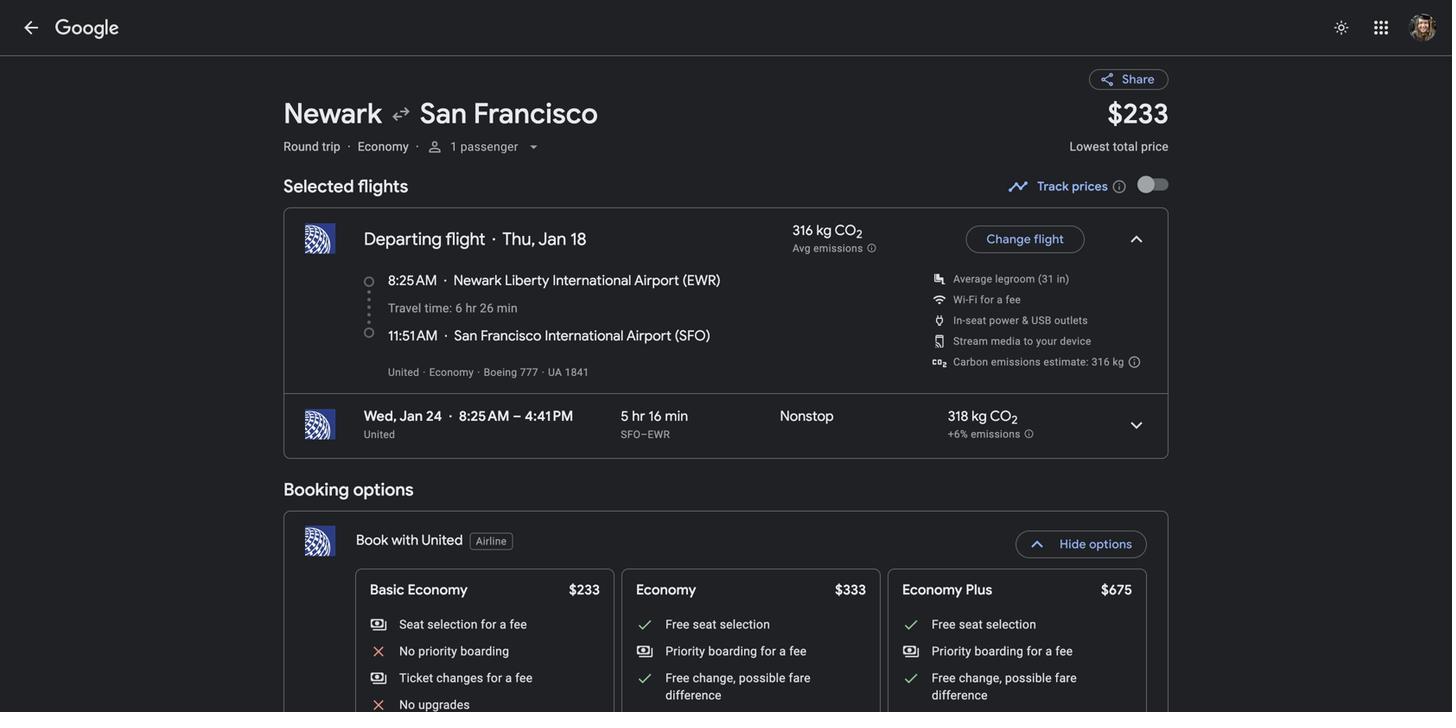 Task type: describe. For each thing, give the bounding box(es) containing it.
1 vertical spatial united
[[364, 429, 395, 441]]

selection for economy
[[720, 618, 770, 632]]

airport for (sfo)
[[627, 327, 672, 345]]

international for francisco
[[545, 327, 624, 345]]

$233 for $233 lowest total price
[[1108, 96, 1169, 132]]

&
[[1022, 315, 1029, 327]]

learn more about tracked prices image
[[1112, 179, 1128, 195]]

time:
[[425, 301, 452, 316]]

with
[[392, 532, 419, 550]]

ticket changes for a fee
[[399, 671, 533, 686]]

francisco for san francisco international airport (sfo)
[[481, 327, 542, 345]]

stream
[[954, 336, 989, 348]]

kg for 318 kg co
[[972, 408, 987, 425]]

11:51 am
[[388, 327, 438, 345]]

media
[[991, 336, 1021, 348]]

316 kg co 2
[[793, 222, 863, 242]]

fare for $333
[[789, 671, 811, 686]]

priority for economy plus
[[932, 645, 972, 659]]

+6% emissions
[[948, 429, 1021, 441]]

track
[[1038, 179, 1069, 195]]

priority boarding for a fee for economy plus
[[932, 645, 1073, 659]]

return flight on wednesday, january 24. leaves san francisco international airport at 8:25 am on wednesday, january 24 and arrives at newark liberty international airport at 4:41 pm on wednesday, january 24. element
[[364, 408, 574, 425]]

average
[[954, 273, 993, 285]]

8:25 am – 4:41 pm
[[459, 408, 574, 425]]

change
[[987, 232, 1031, 247]]

round trip
[[284, 140, 341, 154]]

lowest
[[1070, 140, 1110, 154]]

ua 1841
[[548, 367, 589, 379]]

5
[[621, 408, 629, 425]]

seat for economy plus
[[959, 618, 983, 632]]

flight for change flight
[[1034, 232, 1064, 247]]

wi-
[[954, 294, 969, 306]]

prices
[[1072, 179, 1109, 195]]

777
[[520, 367, 539, 379]]

avg
[[793, 243, 811, 255]]

 image inside return flight on wednesday, january 24. leaves san francisco international airport at 8:25 am on wednesday, january 24 and arrives at newark liberty international airport at 4:41 pm on wednesday, january 24. element
[[449, 408, 452, 425]]

Departure time: 8:25 AM. text field
[[459, 408, 510, 425]]

nonstop
[[780, 408, 834, 425]]

airline
[[476, 536, 507, 548]]

travel time: 6 hr 26 min
[[388, 301, 518, 316]]

jan for wed,
[[400, 408, 423, 425]]

newark for newark
[[284, 96, 382, 132]]

legroom
[[996, 273, 1036, 285]]

share button
[[1090, 69, 1169, 90]]

departing flight
[[364, 228, 486, 250]]

16
[[649, 408, 662, 425]]

6
[[456, 301, 463, 316]]

0 vertical spatial hr
[[466, 301, 477, 316]]

avg emissions
[[793, 243, 863, 255]]

seat selection for a fee
[[399, 618, 527, 632]]

round
[[284, 140, 319, 154]]

liberty
[[505, 272, 550, 290]]

none text field containing $233
[[1070, 96, 1169, 169]]

fare for $675
[[1055, 671, 1077, 686]]

share
[[1123, 72, 1155, 87]]

change flight
[[987, 232, 1064, 247]]

booking
[[284, 479, 349, 501]]

233 us dollars element
[[1108, 96, 1169, 132]]

316 inside 316 kg co 2
[[793, 222, 813, 240]]

free change, possible fare difference for economy
[[666, 671, 811, 703]]

Arrival time: 11:51 AM. text field
[[388, 327, 438, 345]]

carbon emissions estimate: 316 kilograms element
[[954, 356, 1125, 368]]

wed, jan 24
[[364, 408, 442, 425]]

 image left 1
[[416, 140, 419, 154]]

$233 lowest total price
[[1070, 96, 1169, 154]]

no priority boarding
[[399, 645, 509, 659]]

priority for economy
[[666, 645, 706, 659]]

Departure time: 8:25 AM. text field
[[388, 272, 437, 290]]

difference for economy
[[666, 689, 722, 703]]

san francisco
[[420, 96, 598, 132]]

departing
[[364, 228, 442, 250]]

selected
[[284, 176, 354, 198]]

ticket
[[399, 671, 433, 686]]

free change, possible fare difference for economy plus
[[932, 671, 1077, 703]]

1 vertical spatial emissions
[[992, 356, 1041, 368]]

seat
[[399, 618, 424, 632]]

book with united
[[356, 532, 463, 550]]

wi-fi for a fee
[[954, 294, 1021, 306]]

airport for (ewr)
[[635, 272, 680, 290]]

1 selection from the left
[[427, 618, 478, 632]]

travel
[[388, 301, 422, 316]]

no
[[399, 645, 415, 659]]

5 hr 16 min sfo – ewr
[[621, 408, 689, 441]]

0 horizontal spatial min
[[497, 301, 518, 316]]

in-seat power & usb outlets
[[954, 315, 1088, 327]]

san for san francisco international airport (sfo)
[[454, 327, 478, 345]]

passenger
[[461, 140, 518, 154]]

0 vertical spatial –
[[513, 408, 522, 425]]

hr inside 5 hr 16 min sfo – ewr
[[632, 408, 645, 425]]

hide options
[[1060, 537, 1133, 553]]

seat for economy
[[693, 618, 717, 632]]

co for 316 kg co
[[835, 222, 857, 240]]

18
[[571, 228, 587, 250]]

selected flights
[[284, 176, 408, 198]]

1 passenger
[[450, 140, 518, 154]]

318 kg co 2
[[948, 408, 1018, 428]]

nonstop flight. element
[[780, 408, 834, 428]]

ewr
[[648, 429, 670, 441]]

318
[[948, 408, 969, 425]]

change flight button
[[966, 219, 1085, 260]]

jan for thu,
[[539, 228, 567, 250]]

usb
[[1032, 315, 1052, 327]]

8:25 am for 8:25 am – 4:41 pm
[[459, 408, 510, 425]]

in)
[[1057, 273, 1070, 285]]



Task type: locate. For each thing, give the bounding box(es) containing it.
change, for economy plus
[[959, 671, 1002, 686]]

loading results progress bar
[[0, 55, 1453, 59]]

possible for economy
[[739, 671, 786, 686]]

1 priority boarding for a fee from the left
[[666, 645, 807, 659]]

2 vertical spatial emissions
[[971, 429, 1021, 441]]

1 horizontal spatial hr
[[632, 408, 645, 425]]

estimate:
[[1044, 356, 1089, 368]]

francisco up boeing 777
[[481, 327, 542, 345]]

1 horizontal spatial –
[[641, 429, 648, 441]]

0 vertical spatial jan
[[539, 228, 567, 250]]

newark up trip
[[284, 96, 382, 132]]

co inside 318 kg co 2
[[990, 408, 1012, 425]]

san francisco international airport (sfo)
[[454, 327, 711, 345]]

0 horizontal spatial kg
[[817, 222, 832, 240]]

international
[[553, 272, 632, 290], [545, 327, 624, 345]]

0 vertical spatial newark
[[284, 96, 382, 132]]

flights
[[358, 176, 408, 198]]

1 free change, possible fare difference from the left
[[666, 671, 811, 703]]

total duration 5 hr 16 min. element
[[621, 408, 780, 428]]

newark up 26
[[454, 272, 502, 290]]

flight inside change flight button
[[1034, 232, 1064, 247]]

flight left the thu,
[[446, 228, 486, 250]]

– inside 5 hr 16 min sfo – ewr
[[641, 429, 648, 441]]

8:25 am for 8:25 am
[[388, 272, 437, 290]]

francisco
[[474, 96, 598, 132], [481, 327, 542, 345]]

1 vertical spatial 2
[[1012, 413, 1018, 428]]

co for 318 kg co
[[990, 408, 1012, 425]]

0 horizontal spatial flight
[[446, 228, 486, 250]]

boarding for economy
[[709, 645, 758, 659]]

 image
[[348, 140, 351, 154], [416, 140, 419, 154], [493, 229, 496, 250], [449, 408, 452, 425]]

san for san francisco
[[420, 96, 467, 132]]

free
[[666, 618, 690, 632], [932, 618, 956, 632], [666, 671, 690, 686], [932, 671, 956, 686]]

24
[[426, 408, 442, 425]]

2 possible from the left
[[1006, 671, 1052, 686]]

list
[[284, 208, 1168, 458]]

$333
[[835, 582, 866, 599]]

flight details. return flight on wednesday, january 24. leaves san francisco international airport at 8:25 am on wednesday, january 24 and arrives at newark liberty international airport at 4:41 pm on wednesday, january 24. image
[[1116, 405, 1158, 446]]

emissions down 318 kg co 2
[[971, 429, 1021, 441]]

0 vertical spatial kg
[[817, 222, 832, 240]]

1 vertical spatial options
[[1090, 537, 1133, 553]]

thu,
[[503, 228, 536, 250]]

possible
[[739, 671, 786, 686], [1006, 671, 1052, 686]]

possible for economy plus
[[1006, 671, 1052, 686]]

wed,
[[364, 408, 397, 425]]

1 horizontal spatial 8:25 am
[[459, 408, 510, 425]]

2 up +6% emissions
[[1012, 413, 1018, 428]]

1 horizontal spatial jan
[[539, 228, 567, 250]]

0 horizontal spatial free seat selection
[[666, 618, 770, 632]]

boeing 777
[[484, 367, 539, 379]]

2 free change, possible fare difference from the left
[[932, 671, 1077, 703]]

1 horizontal spatial free change, possible fare difference
[[932, 671, 1077, 703]]

free seat selection
[[666, 618, 770, 632], [932, 618, 1037, 632]]

priority
[[419, 645, 457, 659]]

kg for 316 kg co
[[817, 222, 832, 240]]

0 vertical spatial 2
[[857, 227, 863, 242]]

2 up "avg emissions"
[[857, 227, 863, 242]]

1 vertical spatial $233
[[569, 582, 600, 599]]

1 horizontal spatial possible
[[1006, 671, 1052, 686]]

0 horizontal spatial priority boarding for a fee
[[666, 645, 807, 659]]

0 horizontal spatial possible
[[739, 671, 786, 686]]

2 horizontal spatial selection
[[986, 618, 1037, 632]]

0 horizontal spatial –
[[513, 408, 522, 425]]

co
[[835, 222, 857, 240], [990, 408, 1012, 425]]

1 horizontal spatial change,
[[959, 671, 1002, 686]]

fi
[[969, 294, 978, 306]]

0 vertical spatial airport
[[635, 272, 680, 290]]

newark liberty international airport (ewr)
[[454, 272, 721, 290]]

1 vertical spatial 316
[[1092, 356, 1110, 368]]

1 horizontal spatial free seat selection
[[932, 618, 1037, 632]]

go back image
[[21, 17, 42, 38]]

0 horizontal spatial change,
[[693, 671, 736, 686]]

1 difference from the left
[[666, 689, 722, 703]]

2 free seat selection from the left
[[932, 618, 1037, 632]]

316
[[793, 222, 813, 240], [1092, 356, 1110, 368]]

main content containing newark
[[284, 55, 1169, 713]]

2 change, from the left
[[959, 671, 1002, 686]]

kg up +6% emissions
[[972, 408, 987, 425]]

0 horizontal spatial priority
[[666, 645, 706, 659]]

plus
[[966, 582, 993, 599]]

emissions for 318 kg co
[[971, 429, 1021, 441]]

emissions down the stream media to your device
[[992, 356, 1041, 368]]

main content
[[284, 55, 1169, 713]]

carbon
[[954, 356, 989, 368]]

free seat selection for economy plus
[[932, 618, 1037, 632]]

1 horizontal spatial kg
[[972, 408, 987, 425]]

2 boarding from the left
[[709, 645, 758, 659]]

newark for newark liberty international airport (ewr)
[[454, 272, 502, 290]]

1 horizontal spatial newark
[[454, 272, 502, 290]]

(31
[[1038, 273, 1054, 285]]

kg up "avg emissions"
[[817, 222, 832, 240]]

0 vertical spatial emissions
[[814, 243, 863, 255]]

0 horizontal spatial $233
[[569, 582, 600, 599]]

for inside 'list'
[[981, 294, 995, 306]]

1 free seat selection from the left
[[666, 618, 770, 632]]

1 horizontal spatial priority
[[932, 645, 972, 659]]

0 horizontal spatial boarding
[[461, 645, 509, 659]]

1 horizontal spatial priority boarding for a fee
[[932, 645, 1073, 659]]

options inside dropdown button
[[1090, 537, 1133, 553]]

1 vertical spatial –
[[641, 429, 648, 441]]

1 fare from the left
[[789, 671, 811, 686]]

$233 for $233
[[569, 582, 600, 599]]

1 horizontal spatial $233
[[1108, 96, 1169, 132]]

 image right 24
[[449, 408, 452, 425]]

thu, jan 18
[[503, 228, 587, 250]]

hr right '5' on the left bottom of the page
[[632, 408, 645, 425]]

trip
[[322, 140, 341, 154]]

boeing
[[484, 367, 517, 379]]

options
[[353, 479, 414, 501], [1090, 537, 1133, 553]]

united down wed, on the left bottom of the page
[[364, 429, 395, 441]]

2 horizontal spatial boarding
[[975, 645, 1024, 659]]

0 vertical spatial 8:25 am
[[388, 272, 437, 290]]

1 horizontal spatial 316
[[1092, 356, 1110, 368]]

fee
[[1006, 294, 1021, 306], [510, 618, 527, 632], [790, 645, 807, 659], [1056, 645, 1073, 659], [516, 671, 533, 686]]

international up ua 1841
[[545, 327, 624, 345]]

kg right estimate:
[[1113, 356, 1125, 368]]

hide
[[1060, 537, 1087, 553]]

flight for departing flight
[[446, 228, 486, 250]]

 image left the thu,
[[493, 229, 496, 250]]

power
[[990, 315, 1020, 327]]

0 horizontal spatial selection
[[427, 618, 478, 632]]

kg inside 316 kg co 2
[[817, 222, 832, 240]]

stream media to your device
[[954, 336, 1092, 348]]

1 vertical spatial airport
[[627, 327, 672, 345]]

2 inside 316 kg co 2
[[857, 227, 863, 242]]

economy plus
[[903, 582, 993, 599]]

None text field
[[1070, 96, 1169, 169]]

priority
[[666, 645, 706, 659], [932, 645, 972, 659]]

0 vertical spatial united
[[388, 367, 420, 379]]

2 selection from the left
[[720, 618, 770, 632]]

0 horizontal spatial newark
[[284, 96, 382, 132]]

1 vertical spatial jan
[[400, 408, 423, 425]]

difference for economy plus
[[932, 689, 988, 703]]

san up 1
[[420, 96, 467, 132]]

1 horizontal spatial flight
[[1034, 232, 1064, 247]]

1 vertical spatial kg
[[1113, 356, 1125, 368]]

8:25 am down the boeing
[[459, 408, 510, 425]]

seat inside 'list'
[[966, 315, 987, 327]]

2 priority from the left
[[932, 645, 972, 659]]

1
[[450, 140, 457, 154]]

a
[[997, 294, 1003, 306], [500, 618, 507, 632], [780, 645, 786, 659], [1046, 645, 1053, 659], [506, 671, 512, 686]]

in-
[[954, 315, 966, 327]]

(ewr)
[[683, 272, 721, 290]]

change, for economy
[[693, 671, 736, 686]]

co up "avg emissions"
[[835, 222, 857, 240]]

airport left (ewr)
[[635, 272, 680, 290]]

1 horizontal spatial boarding
[[709, 645, 758, 659]]

0 vertical spatial options
[[353, 479, 414, 501]]

1 boarding from the left
[[461, 645, 509, 659]]

1 horizontal spatial fare
[[1055, 671, 1077, 686]]

1 horizontal spatial min
[[665, 408, 689, 425]]

1 priority from the left
[[666, 645, 706, 659]]

boarding
[[461, 645, 509, 659], [709, 645, 758, 659], [975, 645, 1024, 659]]

international down '18'
[[553, 272, 632, 290]]

2 vertical spatial kg
[[972, 408, 987, 425]]

co inside 316 kg co 2
[[835, 222, 857, 240]]

2 priority boarding for a fee from the left
[[932, 645, 1073, 659]]

selection for economy plus
[[986, 618, 1037, 632]]

airport left (sfo) in the left of the page
[[627, 327, 672, 345]]

0 vertical spatial co
[[835, 222, 857, 240]]

1 vertical spatial min
[[665, 408, 689, 425]]

 image right trip
[[348, 140, 351, 154]]

0 vertical spatial min
[[497, 301, 518, 316]]

1 vertical spatial san
[[454, 327, 478, 345]]

1 passenger button
[[419, 126, 549, 168]]

2 inside 318 kg co 2
[[1012, 413, 1018, 428]]

316 right estimate:
[[1092, 356, 1110, 368]]

free seat selection for economy
[[666, 618, 770, 632]]

0 horizontal spatial 316
[[793, 222, 813, 240]]

min
[[497, 301, 518, 316], [665, 408, 689, 425]]

hide options button
[[1016, 524, 1147, 566]]

1 horizontal spatial 2
[[1012, 413, 1018, 428]]

options up "book" at the left bottom of page
[[353, 479, 414, 501]]

francisco up the "passenger"
[[474, 96, 598, 132]]

min inside 5 hr 16 min sfo – ewr
[[665, 408, 689, 425]]

international for liberty
[[553, 272, 632, 290]]

1 horizontal spatial options
[[1090, 537, 1133, 553]]

emissions down 316 kg co 2
[[814, 243, 863, 255]]

Arrival time: 4:41 PM. text field
[[525, 408, 574, 425]]

average legroom (31 in)
[[954, 273, 1070, 285]]

1 vertical spatial international
[[545, 327, 624, 345]]

2 horizontal spatial kg
[[1113, 356, 1125, 368]]

1 horizontal spatial co
[[990, 408, 1012, 425]]

difference
[[666, 689, 722, 703], [932, 689, 988, 703]]

carbon emissions estimate: 316 kg
[[954, 356, 1125, 368]]

san down the 6
[[454, 327, 478, 345]]

0 horizontal spatial options
[[353, 479, 414, 501]]

0 horizontal spatial hr
[[466, 301, 477, 316]]

newark
[[284, 96, 382, 132], [454, 272, 502, 290]]

2 for 316 kg co
[[857, 227, 863, 242]]

emissions for 316 kg co
[[814, 243, 863, 255]]

(sfo)
[[675, 327, 711, 345]]

options for hide options
[[1090, 537, 1133, 553]]

1 vertical spatial 8:25 am
[[459, 408, 510, 425]]

kg
[[817, 222, 832, 240], [1113, 356, 1125, 368], [972, 408, 987, 425]]

track prices
[[1038, 179, 1109, 195]]

united right with
[[422, 532, 463, 550]]

3 boarding from the left
[[975, 645, 1024, 659]]

san
[[420, 96, 467, 132], [454, 327, 478, 345]]

 image
[[542, 367, 545, 379]]

francisco for san francisco
[[474, 96, 598, 132]]

booking options
[[284, 479, 414, 501]]

3 selection from the left
[[986, 618, 1037, 632]]

0 vertical spatial san
[[420, 96, 467, 132]]

jan left 24
[[400, 408, 423, 425]]

1 horizontal spatial selection
[[720, 618, 770, 632]]

co up +6% emissions
[[990, 408, 1012, 425]]

0 horizontal spatial free change, possible fare difference
[[666, 671, 811, 703]]

list inside main content
[[284, 208, 1168, 458]]

2 for 318 kg co
[[1012, 413, 1018, 428]]

fare
[[789, 671, 811, 686], [1055, 671, 1077, 686]]

change appearance image
[[1321, 7, 1363, 48]]

 image inside 'list'
[[542, 367, 545, 379]]

0 horizontal spatial 2
[[857, 227, 863, 242]]

Newark to San Francisco and back text field
[[284, 96, 1049, 132]]

to
[[1024, 336, 1034, 348]]

boarding for economy plus
[[975, 645, 1024, 659]]

emissions
[[814, 243, 863, 255], [992, 356, 1041, 368], [971, 429, 1021, 441]]

$233 inside $233 lowest total price
[[1108, 96, 1169, 132]]

outlets
[[1055, 315, 1088, 327]]

316 up avg
[[793, 222, 813, 240]]

kg inside 318 kg co 2
[[972, 408, 987, 425]]

0 horizontal spatial co
[[835, 222, 857, 240]]

1 change, from the left
[[693, 671, 736, 686]]

sfo
[[621, 429, 641, 441]]

1 vertical spatial newark
[[454, 272, 502, 290]]

8:25 am up travel in the left of the page
[[388, 272, 437, 290]]

1 vertical spatial francisco
[[481, 327, 542, 345]]

selection
[[427, 618, 478, 632], [720, 618, 770, 632], [986, 618, 1037, 632]]

1 possible from the left
[[739, 671, 786, 686]]

2 difference from the left
[[932, 689, 988, 703]]

2 fare from the left
[[1055, 671, 1077, 686]]

seat
[[966, 315, 987, 327], [693, 618, 717, 632], [959, 618, 983, 632]]

hr right the 6
[[466, 301, 477, 316]]

–
[[513, 408, 522, 425], [641, 429, 648, 441]]

price
[[1142, 140, 1169, 154]]

0 horizontal spatial jan
[[400, 408, 423, 425]]

device
[[1060, 336, 1092, 348]]

francisco inside 'list'
[[481, 327, 542, 345]]

0 vertical spatial $233
[[1108, 96, 1169, 132]]

26
[[480, 301, 494, 316]]

united
[[388, 367, 420, 379], [364, 429, 395, 441], [422, 532, 463, 550]]

0 vertical spatial international
[[553, 272, 632, 290]]

1 horizontal spatial difference
[[932, 689, 988, 703]]

0 horizontal spatial fare
[[789, 671, 811, 686]]

1 vertical spatial co
[[990, 408, 1012, 425]]

flight up (31
[[1034, 232, 1064, 247]]

options right hide
[[1090, 537, 1133, 553]]

changes
[[437, 671, 484, 686]]

2 vertical spatial united
[[422, 532, 463, 550]]

+6%
[[948, 429, 968, 441]]

0 vertical spatial 316
[[793, 222, 813, 240]]

1 vertical spatial hr
[[632, 408, 645, 425]]

min right 16
[[665, 408, 689, 425]]

jan left '18'
[[539, 228, 567, 250]]

0 horizontal spatial 8:25 am
[[388, 272, 437, 290]]

options for booking options
[[353, 479, 414, 501]]

0 horizontal spatial difference
[[666, 689, 722, 703]]

min right 26
[[497, 301, 518, 316]]

united down 11:51 am text box
[[388, 367, 420, 379]]

$675
[[1102, 582, 1133, 599]]

economy
[[358, 140, 409, 154], [429, 367, 474, 379], [408, 582, 468, 599], [636, 582, 697, 599], [903, 582, 963, 599]]

list containing departing flight
[[284, 208, 1168, 458]]

total
[[1113, 140, 1138, 154]]

priority boarding for a fee for economy
[[666, 645, 807, 659]]

0 vertical spatial francisco
[[474, 96, 598, 132]]

basic
[[370, 582, 404, 599]]



Task type: vqa. For each thing, say whether or not it's contained in the screenshot.
142
no



